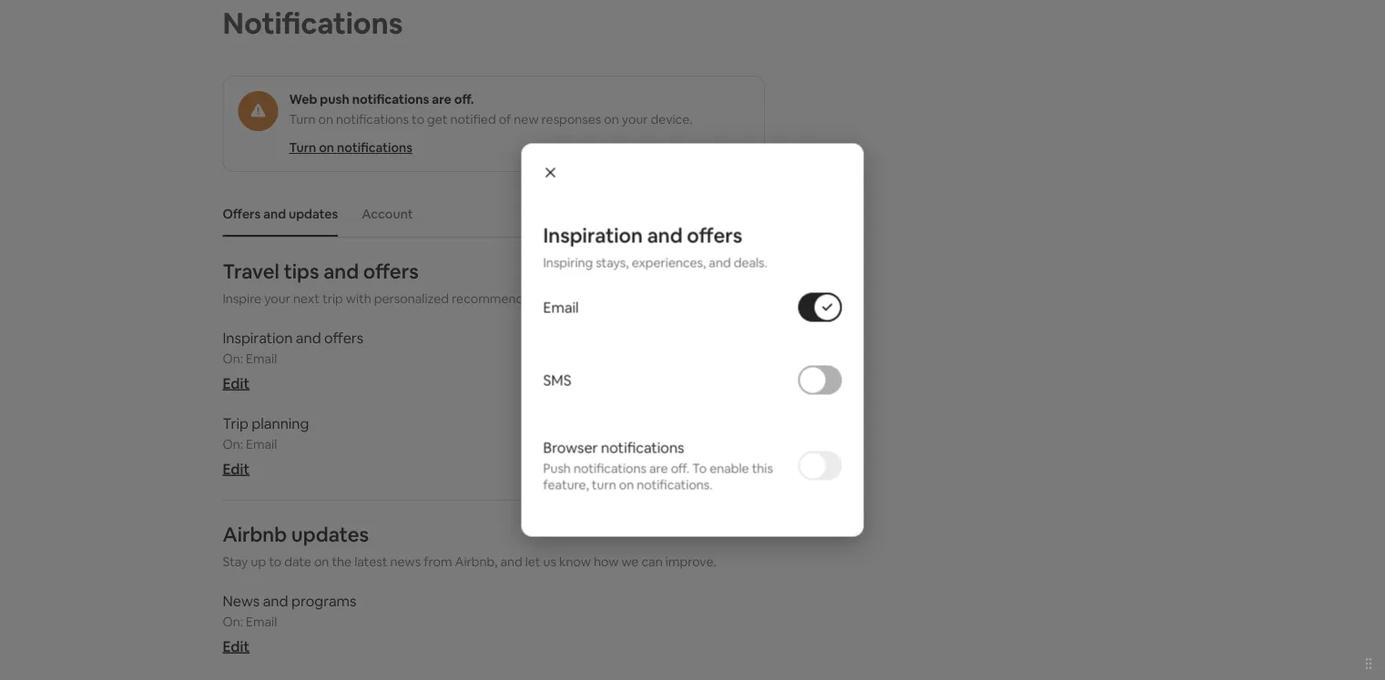 Task type: locate. For each thing, give the bounding box(es) containing it.
travel tips and offers inspire your next trip with personalized recommendations and special offers.
[[223, 258, 668, 307]]

email down inspire
[[246, 351, 277, 367]]

notifications inside button
[[337, 139, 413, 156]]

offers inside inspiration and offers inspiring stays, experiences, and deals.
[[687, 222, 743, 248]]

inspiration down inspire
[[223, 328, 293, 347]]

offers inside inspiration and offers on: email edit
[[324, 328, 364, 347]]

email down planning
[[246, 436, 277, 453]]

notifications
[[223, 4, 403, 42]]

1 on: from the top
[[223, 351, 243, 367]]

1 turn from the top
[[289, 111, 316, 128]]

updates up tips
[[289, 206, 338, 222]]

0 vertical spatial to
[[412, 111, 425, 128]]

0 vertical spatial on:
[[223, 351, 243, 367]]

off. up "notified"
[[454, 91, 474, 108]]

1 vertical spatial edit button
[[223, 460, 250, 478]]

inspire
[[223, 291, 262, 307]]

on: down inspire
[[223, 351, 243, 367]]

inspiration inside inspiration and offers inspiring stays, experiences, and deals.
[[543, 222, 643, 248]]

on: for airbnb updates
[[223, 614, 243, 630]]

stays,
[[596, 255, 629, 271]]

0 vertical spatial offers
[[687, 222, 743, 248]]

2 edit from the top
[[223, 460, 250, 478]]

1 edit from the top
[[223, 374, 250, 393]]

us
[[543, 554, 557, 570]]

and
[[263, 206, 286, 222], [647, 222, 683, 248], [709, 255, 731, 271], [324, 258, 359, 284], [562, 291, 584, 307], [296, 328, 321, 347], [500, 554, 523, 570], [263, 592, 288, 610]]

email inside inspiration and offers 'dialog'
[[543, 298, 579, 317]]

on: inside inspiration and offers on: email edit
[[223, 351, 243, 367]]

travel
[[223, 258, 279, 284]]

and right offers
[[263, 206, 286, 222]]

1 vertical spatial are
[[650, 461, 668, 477]]

0 vertical spatial off.
[[454, 91, 474, 108]]

updates
[[289, 206, 338, 222], [291, 522, 369, 548]]

airbnb,
[[455, 554, 498, 570]]

0 vertical spatial inspiration
[[543, 222, 643, 248]]

sms
[[543, 371, 572, 389]]

edit inside the trip planning on: email edit
[[223, 460, 250, 478]]

to
[[693, 461, 707, 477]]

and left "deals."
[[709, 255, 731, 271]]

offers up personalized
[[363, 258, 419, 284]]

offers
[[687, 222, 743, 248], [363, 258, 419, 284], [324, 328, 364, 347]]

recommendations
[[452, 291, 560, 307]]

2 vertical spatial edit button
[[223, 637, 250, 656]]

edit up trip
[[223, 374, 250, 393]]

1 vertical spatial to
[[269, 554, 282, 570]]

edit button down trip
[[223, 460, 250, 478]]

3 edit from the top
[[223, 637, 250, 656]]

up
[[251, 554, 266, 570]]

0 vertical spatial are
[[432, 91, 452, 108]]

on
[[318, 111, 333, 128], [604, 111, 619, 128], [319, 139, 334, 156], [619, 477, 634, 493], [314, 554, 329, 570]]

edit down trip
[[223, 460, 250, 478]]

to inside airbnb updates stay up to date on the latest news from airbnb, and let us know how we can improve.
[[269, 554, 282, 570]]

the
[[332, 554, 352, 570]]

off.
[[454, 91, 474, 108], [671, 461, 690, 477]]

your inside web push notifications are off. turn on notifications to get notified of new responses on your device.
[[622, 111, 648, 128]]

2 on: from the top
[[223, 436, 243, 453]]

and left let on the bottom left of the page
[[500, 554, 523, 570]]

from
[[424, 554, 452, 570]]

email inside news and programs on: email edit
[[246, 614, 277, 630]]

and right news
[[263, 592, 288, 610]]

1 vertical spatial turn
[[289, 139, 316, 156]]

0 horizontal spatial to
[[269, 554, 282, 570]]

0 horizontal spatial inspiration
[[223, 328, 293, 347]]

0 horizontal spatial are
[[432, 91, 452, 108]]

2 edit button from the top
[[223, 460, 250, 478]]

off. inside browser notifications push notifications are off. to enable this feature, turn on notifications.
[[671, 461, 690, 477]]

3 edit button from the top
[[223, 637, 250, 656]]

offers up "deals."
[[687, 222, 743, 248]]

2 vertical spatial on:
[[223, 614, 243, 630]]

1 horizontal spatial your
[[622, 111, 648, 128]]

0 vertical spatial updates
[[289, 206, 338, 222]]

on: inside the trip planning on: email edit
[[223, 436, 243, 453]]

can
[[642, 554, 663, 570]]

notifications
[[352, 91, 429, 108], [336, 111, 409, 128], [337, 139, 413, 156], [601, 438, 685, 457], [574, 461, 647, 477]]

and down next
[[296, 328, 321, 347]]

updates up the
[[291, 522, 369, 548]]

email
[[543, 298, 579, 317], [246, 351, 277, 367], [246, 436, 277, 453], [246, 614, 277, 630]]

1 vertical spatial on:
[[223, 436, 243, 453]]

0 horizontal spatial off.
[[454, 91, 474, 108]]

turn on notifications
[[289, 139, 413, 156]]

email down news
[[246, 614, 277, 630]]

inspiration for inspiration and offers inspiring stays, experiences, and deals.
[[543, 222, 643, 248]]

edit inside inspiration and offers on: email edit
[[223, 374, 250, 393]]

on: down news
[[223, 614, 243, 630]]

inspiration up the stays,
[[543, 222, 643, 248]]

this
[[752, 461, 773, 477]]

1 edit button from the top
[[223, 374, 250, 393]]

let
[[525, 554, 541, 570]]

1 vertical spatial your
[[264, 291, 291, 307]]

browser
[[543, 438, 598, 457]]

1 vertical spatial edit
[[223, 460, 250, 478]]

to left get
[[412, 111, 425, 128]]

1 horizontal spatial off.
[[671, 461, 690, 477]]

how
[[594, 554, 619, 570]]

notifications up notifications.
[[601, 438, 685, 457]]

on inside browser notifications push notifications are off. to enable this feature, turn on notifications.
[[619, 477, 634, 493]]

notifications up get
[[352, 91, 429, 108]]

email down inspiring
[[543, 298, 579, 317]]

tips
[[284, 258, 319, 284]]

1 horizontal spatial inspiration
[[543, 222, 643, 248]]

edit for airbnb updates
[[223, 637, 250, 656]]

2 turn from the top
[[289, 139, 316, 156]]

tab list
[[214, 191, 765, 237]]

with
[[346, 291, 371, 307]]

1 vertical spatial offers
[[363, 258, 419, 284]]

notifications element
[[214, 191, 765, 681]]

enable
[[710, 461, 749, 477]]

are
[[432, 91, 452, 108], [650, 461, 668, 477]]

account
[[362, 206, 413, 222]]

are up get
[[432, 91, 452, 108]]

2 vertical spatial offers
[[324, 328, 364, 347]]

programs
[[292, 592, 357, 610]]

edit button down news
[[223, 637, 250, 656]]

we
[[622, 554, 639, 570]]

inspiration
[[543, 222, 643, 248], [223, 328, 293, 347]]

edit button
[[223, 374, 250, 393], [223, 460, 250, 478], [223, 637, 250, 656]]

turn on notifications button
[[289, 138, 413, 157]]

1 horizontal spatial to
[[412, 111, 425, 128]]

edit down news
[[223, 637, 250, 656]]

your left next
[[264, 291, 291, 307]]

1 vertical spatial inspiration
[[223, 328, 293, 347]]

edit
[[223, 374, 250, 393], [223, 460, 250, 478], [223, 637, 250, 656]]

on: inside news and programs on: email edit
[[223, 614, 243, 630]]

offers down trip
[[324, 328, 364, 347]]

are inside browser notifications push notifications are off. to enable this feature, turn on notifications.
[[650, 461, 668, 477]]

on: down trip
[[223, 436, 243, 453]]

are left to
[[650, 461, 668, 477]]

your inside travel tips and offers inspire your next trip with personalized recommendations and special offers.
[[264, 291, 291, 307]]

experiences,
[[632, 255, 706, 271]]

turn
[[592, 477, 617, 493]]

web push notifications are off. turn on notifications to get notified of new responses on your device.
[[289, 91, 693, 128]]

and inside inspiration and offers on: email edit
[[296, 328, 321, 347]]

0 vertical spatial edit button
[[223, 374, 250, 393]]

off. left to
[[671, 461, 690, 477]]

notifications down push
[[337, 139, 413, 156]]

0 horizontal spatial your
[[264, 291, 291, 307]]

2 vertical spatial edit
[[223, 637, 250, 656]]

0 vertical spatial your
[[622, 111, 648, 128]]

turn
[[289, 111, 316, 128], [289, 139, 316, 156]]

your left device.
[[622, 111, 648, 128]]

1 vertical spatial off.
[[671, 461, 690, 477]]

inspiration and offers on: email edit
[[223, 328, 364, 393]]

browser notifications push notifications are off. to enable this feature, turn on notifications.
[[543, 438, 773, 493]]

on inside button
[[319, 139, 334, 156]]

account button
[[353, 197, 422, 231]]

3 on: from the top
[[223, 614, 243, 630]]

to right up
[[269, 554, 282, 570]]

edit button up trip
[[223, 374, 250, 393]]

0 vertical spatial turn
[[289, 111, 316, 128]]

0 vertical spatial edit
[[223, 374, 250, 393]]

1 horizontal spatial are
[[650, 461, 668, 477]]

your
[[622, 111, 648, 128], [264, 291, 291, 307]]

airbnb updates stay up to date on the latest news from airbnb, and let us know how we can improve.
[[223, 522, 717, 570]]

on:
[[223, 351, 243, 367], [223, 436, 243, 453], [223, 614, 243, 630]]

to
[[412, 111, 425, 128], [269, 554, 282, 570]]

edit inside news and programs on: email edit
[[223, 637, 250, 656]]

1 vertical spatial updates
[[291, 522, 369, 548]]

push
[[543, 461, 571, 477]]

inspiration inside inspiration and offers on: email edit
[[223, 328, 293, 347]]

deals.
[[734, 255, 768, 271]]

group
[[223, 76, 765, 172]]

trip
[[322, 291, 343, 307]]



Task type: vqa. For each thing, say whether or not it's contained in the screenshot.
note
no



Task type: describe. For each thing, give the bounding box(es) containing it.
date
[[284, 554, 311, 570]]

email inside inspiration and offers on: email edit
[[246, 351, 277, 367]]

offers for inspiration and offers inspiring stays, experiences, and deals.
[[687, 222, 743, 248]]

get
[[427, 111, 448, 128]]

edit button for airbnb updates
[[223, 637, 250, 656]]

edit button for travel tips and offers
[[223, 374, 250, 393]]

offers for inspiration and offers on: email edit
[[324, 328, 364, 347]]

notified
[[450, 111, 496, 128]]

notifications up 'turn on notifications'
[[336, 111, 409, 128]]

trip
[[223, 414, 249, 433]]

are inside web push notifications are off. turn on notifications to get notified of new responses on your device.
[[432, 91, 452, 108]]

and up trip
[[324, 258, 359, 284]]

turn inside web push notifications are off. turn on notifications to get notified of new responses on your device.
[[289, 111, 316, 128]]

inspiring
[[543, 255, 593, 271]]

and left special
[[562, 291, 584, 307]]

web
[[289, 91, 317, 108]]

offers and updates
[[223, 206, 338, 222]]

off. inside web push notifications are off. turn on notifications to get notified of new responses on your device.
[[454, 91, 474, 108]]

next
[[293, 291, 320, 307]]

inspiration and offers dialog
[[522, 143, 864, 537]]

notifications down browser on the bottom
[[574, 461, 647, 477]]

offers
[[223, 206, 261, 222]]

email inside the trip planning on: email edit
[[246, 436, 277, 453]]

offers and updates button
[[214, 197, 347, 231]]

feature,
[[543, 477, 589, 493]]

tab list containing offers and updates
[[214, 191, 765, 237]]

latest
[[355, 554, 388, 570]]

push
[[320, 91, 350, 108]]

responses
[[542, 111, 602, 128]]

and inside news and programs on: email edit
[[263, 592, 288, 610]]

stay
[[223, 554, 248, 570]]

news and programs on: email edit
[[223, 592, 357, 656]]

and inside airbnb updates stay up to date on the latest news from airbnb, and let us know how we can improve.
[[500, 554, 523, 570]]

browser notifications group
[[543, 417, 842, 515]]

offers inside travel tips and offers inspire your next trip with personalized recommendations and special offers.
[[363, 258, 419, 284]]

to inside web push notifications are off. turn on notifications to get notified of new responses on your device.
[[412, 111, 425, 128]]

improve.
[[666, 554, 717, 570]]

updates inside button
[[289, 206, 338, 222]]

updates inside airbnb updates stay up to date on the latest news from airbnb, and let us know how we can improve.
[[291, 522, 369, 548]]

news
[[223, 592, 260, 610]]

airbnb
[[223, 522, 287, 548]]

edit for travel tips and offers
[[223, 374, 250, 393]]

on: for travel tips and offers
[[223, 351, 243, 367]]

offers.
[[631, 291, 668, 307]]

inspiration and offers inspiring stays, experiences, and deals.
[[543, 222, 768, 271]]

personalized
[[374, 291, 449, 307]]

new
[[514, 111, 539, 128]]

device.
[[651, 111, 693, 128]]

offers and updates tab panel
[[223, 258, 765, 681]]

news
[[390, 554, 421, 570]]

inspiration for inspiration and offers on: email edit
[[223, 328, 293, 347]]

notifications.
[[637, 477, 713, 493]]

turn inside button
[[289, 139, 316, 156]]

and inside button
[[263, 206, 286, 222]]

planning
[[252, 414, 309, 433]]

on inside airbnb updates stay up to date on the latest news from airbnb, and let us know how we can improve.
[[314, 554, 329, 570]]

special
[[587, 291, 628, 307]]

and up experiences,
[[647, 222, 683, 248]]

group containing web push notifications are off.
[[223, 76, 765, 172]]

trip planning on: email edit
[[223, 414, 309, 478]]

know
[[559, 554, 591, 570]]

of
[[499, 111, 511, 128]]



